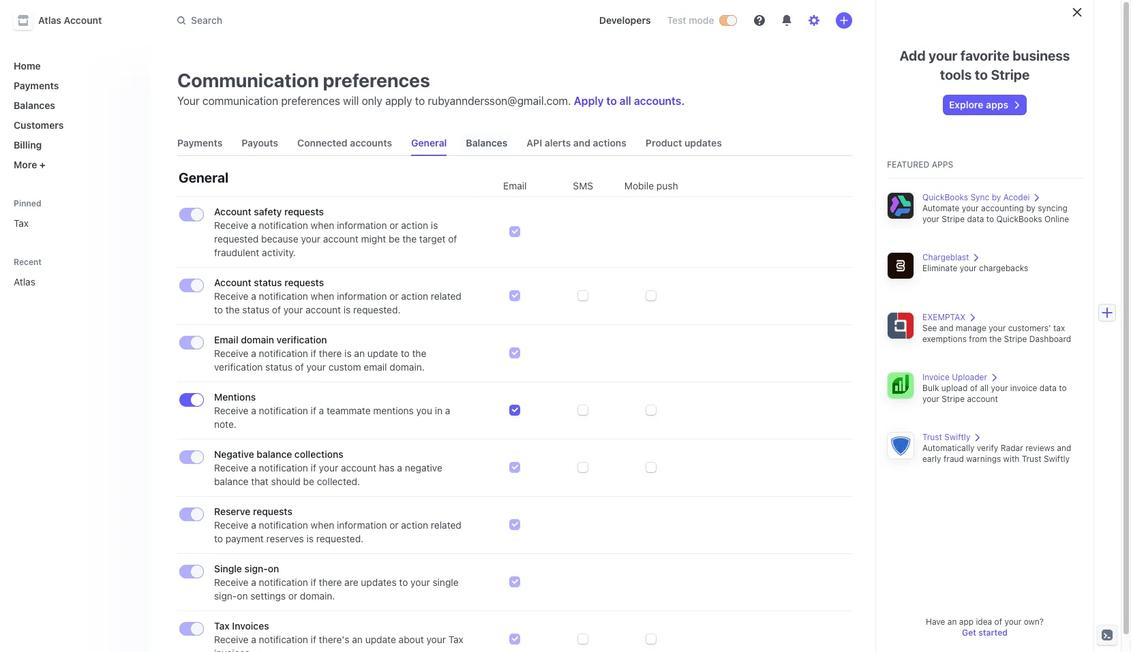 Task type: locate. For each thing, give the bounding box(es) containing it.
4 notification from the top
[[259, 405, 308, 417]]

be
[[389, 233, 400, 245], [303, 476, 315, 488]]

0 horizontal spatial by
[[993, 192, 1002, 203]]

syncing
[[1039, 203, 1068, 214]]

updates right are
[[361, 577, 397, 589]]

related
[[431, 291, 462, 302], [431, 520, 462, 532]]

0 vertical spatial requested.
[[354, 304, 401, 316]]

stripe inside see and manage your customers' tax exemptions from the stripe dashboard
[[1005, 334, 1028, 345]]

invoices
[[232, 621, 269, 632]]

status inside email domain verification receive a notification if there is an update to the verification status of your custom email domain.
[[266, 362, 293, 373]]

requests right safety
[[285, 206, 324, 218]]

5 receive from the top
[[214, 463, 249, 474]]

1 there from the top
[[319, 348, 342, 360]]

api
[[527, 137, 543, 149]]

of
[[448, 233, 457, 245], [272, 304, 281, 316], [295, 362, 304, 373], [971, 383, 978, 394], [995, 617, 1003, 628]]

if inside mentions receive a notification if a teammate mentions you in a note.
[[311, 405, 317, 417]]

of up domain
[[272, 304, 281, 316]]

there inside email domain verification receive a notification if there is an update to the verification status of your custom email domain.
[[319, 348, 342, 360]]

your down 'quickbooks sync by acodei'
[[963, 203, 980, 214]]

a left the teammate
[[319, 405, 324, 417]]

to inside add your favorite business tools to stripe
[[976, 67, 989, 83]]

when for account safety requests
[[311, 220, 335, 231]]

8 receive from the top
[[214, 635, 249, 646]]

the left target
[[403, 233, 417, 245]]

requests down activity. at the left of the page
[[285, 277, 324, 289]]

eliminate
[[923, 263, 958, 274]]

2 receive from the top
[[214, 291, 249, 302]]

notification up reserves
[[259, 520, 308, 532]]

related inside reserve requests receive a notification when information or action related to payment reserves is requested.
[[431, 520, 462, 532]]

0 vertical spatial email
[[504, 180, 527, 192]]

2 vertical spatial account
[[214, 277, 252, 289]]

quickbooks up automate
[[923, 192, 969, 203]]

receive up requested
[[214, 220, 249, 231]]

the down fraudulent
[[226, 304, 240, 316]]

status
[[254, 277, 282, 289], [242, 304, 270, 316], [266, 362, 293, 373]]

balances up customers
[[14, 100, 55, 111]]

or inside reserve requests receive a notification when information or action related to payment reserves is requested.
[[390, 520, 399, 532]]

0 horizontal spatial general
[[179, 170, 229, 186]]

tab list
[[172, 131, 853, 156]]

0 vertical spatial balances
[[14, 100, 55, 111]]

data
[[968, 214, 985, 224], [1040, 383, 1057, 394]]

balances
[[14, 100, 55, 111], [466, 137, 508, 149]]

2 related from the top
[[431, 520, 462, 532]]

your right manage
[[990, 323, 1007, 334]]

the
[[403, 233, 417, 245], [226, 304, 240, 316], [990, 334, 1002, 345], [412, 348, 427, 360]]

requested. up single sign-on receive a notification if there are updates to your single sign-on settings or domain.
[[316, 534, 364, 545]]

your right because
[[301, 233, 321, 245]]

pin to navigation image
[[127, 277, 138, 288]]

0 vertical spatial all
[[620, 95, 632, 107]]

payments link down your
[[172, 131, 228, 156]]

1 vertical spatial swiftly
[[1045, 454, 1071, 465]]

0 horizontal spatial swiftly
[[945, 433, 971, 443]]

0 vertical spatial atlas
[[38, 14, 61, 26]]

notification down invoices
[[259, 635, 308, 646]]

2 vertical spatial an
[[352, 635, 363, 646]]

8 notification from the top
[[259, 635, 308, 646]]

your inside email domain verification receive a notification if there is an update to the verification status of your custom email domain.
[[307, 362, 326, 373]]

0 vertical spatial payments
[[14, 80, 59, 91]]

1 related from the top
[[431, 291, 462, 302]]

0 vertical spatial data
[[968, 214, 985, 224]]

1 action from the top
[[401, 220, 429, 231]]

data down 'quickbooks sync by acodei'
[[968, 214, 985, 224]]

tax up invoices.
[[214, 621, 230, 632]]

to inside email domain verification receive a notification if there is an update to the verification status of your custom email domain.
[[401, 348, 410, 360]]

1 if from the top
[[311, 348, 317, 360]]

2 vertical spatial information
[[337, 520, 387, 532]]

action inside the account status requests receive a notification when information or action related to the status of your account is requested.
[[401, 291, 429, 302]]

trust swiftly
[[923, 433, 971, 443]]

tax for tax invoices receive a notification if there's an update about your tax invoices.
[[214, 621, 230, 632]]

bulk
[[923, 383, 940, 394]]

requested. up email
[[354, 304, 401, 316]]

1 receive from the top
[[214, 220, 249, 231]]

your down collections
[[319, 463, 339, 474]]

information down might
[[337, 291, 387, 302]]

tax inside tax link
[[14, 218, 29, 229]]

0 vertical spatial account
[[64, 14, 102, 26]]

your left invoice
[[992, 383, 1009, 394]]

swiftly up automatically
[[945, 433, 971, 443]]

is right reserves
[[307, 534, 314, 545]]

+
[[40, 159, 46, 171]]

1 vertical spatial an
[[948, 617, 958, 628]]

test mode
[[668, 14, 715, 26]]

sign-
[[245, 564, 268, 575], [214, 591, 237, 602]]

update inside tax invoices receive a notification if there's an update about your tax invoices.
[[366, 635, 396, 646]]

developers link
[[594, 10, 657, 31]]

a inside single sign-on receive a notification if there are updates to your single sign-on settings or domain.
[[251, 577, 256, 589]]

0 vertical spatial swiftly
[[945, 433, 971, 443]]

account up home link
[[64, 14, 102, 26]]

account for account safety requests receive a notification when information or action is requested because your account might be the target of fraudulent activity.
[[214, 206, 252, 218]]

balances link down rubyanndersson@gmail.com.
[[461, 131, 513, 156]]

if down collections
[[311, 463, 317, 474]]

fraud
[[944, 454, 965, 465]]

1 vertical spatial verification
[[214, 362, 263, 373]]

1 vertical spatial and
[[940, 323, 954, 334]]

the inside "account safety requests receive a notification when information or action is requested because your account might be the target of fraudulent activity."
[[403, 233, 417, 245]]

and right reviews
[[1058, 443, 1072, 454]]

1 horizontal spatial and
[[940, 323, 954, 334]]

1 horizontal spatial general
[[411, 137, 447, 149]]

your inside add your favorite business tools to stripe
[[929, 48, 958, 63]]

1 vertical spatial atlas
[[14, 276, 35, 288]]

1 horizontal spatial tax
[[214, 621, 230, 632]]

your down automate
[[923, 214, 940, 224]]

your up tools
[[929, 48, 958, 63]]

a up settings
[[251, 577, 256, 589]]

stripe down automate
[[942, 214, 965, 224]]

account status requests receive a notification when information or action related to the status of your account is requested.
[[214, 277, 462, 316]]

account safety requests receive a notification when information or action is requested because your account might be the target of fraudulent activity.
[[214, 206, 457, 259]]

7 receive from the top
[[214, 577, 249, 589]]

notification down domain
[[259, 348, 308, 360]]

a down domain
[[251, 348, 256, 360]]

on left settings
[[237, 591, 248, 602]]

1 horizontal spatial be
[[389, 233, 400, 245]]

0 horizontal spatial on
[[237, 591, 248, 602]]

accounts.
[[634, 95, 685, 107]]

stripe down upload
[[942, 394, 965, 405]]

1 horizontal spatial swiftly
[[1045, 454, 1071, 465]]

balances link up billing link
[[8, 94, 139, 117]]

if
[[311, 348, 317, 360], [311, 405, 317, 417], [311, 463, 317, 474], [311, 577, 317, 589], [311, 635, 317, 646]]

featured
[[888, 160, 930, 170]]

information for be
[[337, 220, 387, 231]]

1 horizontal spatial verification
[[277, 334, 327, 346]]

3 action from the top
[[401, 520, 429, 532]]

update inside email domain verification receive a notification if there is an update to the verification status of your custom email domain.
[[368, 348, 398, 360]]

tax invoices receive a notification if there's an update about your tax invoices.
[[214, 621, 464, 653]]

is inside email domain verification receive a notification if there is an update to the verification status of your custom email domain.
[[345, 348, 352, 360]]

0 vertical spatial tax
[[14, 218, 29, 229]]

1 horizontal spatial domain.
[[390, 362, 425, 373]]

7 notification from the top
[[259, 577, 308, 589]]

3 receive from the top
[[214, 348, 249, 360]]

there's
[[319, 635, 350, 646]]

the inside email domain verification receive a notification if there is an update to the verification status of your custom email domain.
[[412, 348, 427, 360]]

be right the should
[[303, 476, 315, 488]]

email for email domain verification receive a notification if there is an update to the verification status of your custom email domain.
[[214, 334, 239, 346]]

connected accounts link
[[292, 131, 398, 156]]

data inside bulk upload of all your invoice data to your stripe account
[[1040, 383, 1057, 394]]

by down the acodei
[[1027, 203, 1036, 214]]

1 vertical spatial there
[[319, 577, 342, 589]]

a down safety
[[251, 220, 256, 231]]

1 horizontal spatial quickbooks
[[997, 214, 1043, 224]]

1 vertical spatial payments
[[177, 137, 223, 149]]

trust
[[923, 433, 943, 443], [1023, 454, 1042, 465]]

update left about
[[366, 635, 396, 646]]

payments link
[[8, 74, 139, 97], [172, 131, 228, 156]]

3 when from the top
[[311, 520, 335, 532]]

all down uploader
[[981, 383, 989, 394]]

exemptax image
[[888, 312, 915, 340]]

1 horizontal spatial balances
[[466, 137, 508, 149]]

if for on
[[311, 577, 317, 589]]

verification up mentions
[[214, 362, 263, 373]]

started
[[979, 628, 1008, 639]]

requested. inside the account status requests receive a notification when information or action related to the status of your account is requested.
[[354, 304, 401, 316]]

update
[[368, 348, 398, 360], [366, 635, 396, 646]]

1 vertical spatial data
[[1040, 383, 1057, 394]]

0 horizontal spatial and
[[574, 137, 591, 149]]

action for requested.
[[401, 291, 429, 302]]

add your favorite business tools to stripe
[[900, 48, 1071, 83]]

quickbooks
[[923, 192, 969, 203], [997, 214, 1043, 224]]

1 horizontal spatial trust
[[1023, 454, 1042, 465]]

a inside email domain verification receive a notification if there is an update to the verification status of your custom email domain.
[[251, 348, 256, 360]]

alerts
[[545, 137, 571, 149]]

1 vertical spatial account
[[214, 206, 252, 218]]

requests inside "account safety requests receive a notification when information or action is requested because your account might be the target of fraudulent activity."
[[285, 206, 324, 218]]

a down invoices
[[251, 635, 256, 646]]

receive down mentions
[[214, 405, 249, 417]]

requests up reserves
[[253, 506, 293, 518]]

verification right domain
[[277, 334, 327, 346]]

Search search field
[[169, 8, 554, 33]]

0 vertical spatial requests
[[285, 206, 324, 218]]

0 horizontal spatial domain.
[[300, 591, 335, 602]]

0 horizontal spatial balances link
[[8, 94, 139, 117]]

general
[[411, 137, 447, 149], [179, 170, 229, 186]]

1 vertical spatial requests
[[285, 277, 324, 289]]

quickbooks down accounting
[[997, 214, 1043, 224]]

4 if from the top
[[311, 577, 317, 589]]

invoice uploader image
[[888, 373, 915, 400]]

receive inside "account safety requests receive a notification when information or action is requested because your account might be the target of fraudulent activity."
[[214, 220, 249, 231]]

when inside the account status requests receive a notification when information or action related to the status of your account is requested.
[[311, 291, 335, 302]]

1 vertical spatial quickbooks
[[997, 214, 1043, 224]]

1 vertical spatial tax
[[214, 621, 230, 632]]

2 when from the top
[[311, 291, 335, 302]]

swiftly down reviews
[[1045, 454, 1071, 465]]

domain. right email
[[390, 362, 425, 373]]

email down api
[[504, 180, 527, 192]]

1 vertical spatial balance
[[214, 476, 249, 488]]

receive up invoices.
[[214, 635, 249, 646]]

payments inside core navigation links element
[[14, 80, 59, 91]]

if inside negative balance collections receive a notification if your account has a negative balance that should be collected.
[[311, 463, 317, 474]]

information inside reserve requests receive a notification when information or action related to payment reserves is requested.
[[337, 520, 387, 532]]

of inside "account safety requests receive a notification when information or action is requested because your account might be the target of fraudulent activity."
[[448, 233, 457, 245]]

there for custom
[[319, 348, 342, 360]]

2 vertical spatial action
[[401, 520, 429, 532]]

4 receive from the top
[[214, 405, 249, 417]]

is up email domain verification receive a notification if there is an update to the verification status of your custom email domain.
[[344, 304, 351, 316]]

chargeblast image
[[888, 252, 915, 280]]

receive inside mentions receive a notification if a teammate mentions you in a note.
[[214, 405, 249, 417]]

1 vertical spatial when
[[311, 291, 335, 302]]

5 notification from the top
[[259, 463, 308, 474]]

1 vertical spatial related
[[431, 520, 462, 532]]

be right might
[[389, 233, 400, 245]]

information inside "account safety requests receive a notification when information or action is requested because your account might be the target of fraudulent activity."
[[337, 220, 387, 231]]

0 horizontal spatial trust
[[923, 433, 943, 443]]

2 if from the top
[[311, 405, 317, 417]]

there inside single sign-on receive a notification if there are updates to your single sign-on settings or domain.
[[319, 577, 342, 589]]

when inside reserve requests receive a notification when information or action related to payment reserves is requested.
[[311, 520, 335, 532]]

a inside tax invoices receive a notification if there's an update about your tax invoices.
[[251, 635, 256, 646]]

1 vertical spatial payments link
[[172, 131, 228, 156]]

your left custom
[[307, 362, 326, 373]]

there up custom
[[319, 348, 342, 360]]

information
[[337, 220, 387, 231], [337, 291, 387, 302], [337, 520, 387, 532]]

information down collected. on the bottom left of page
[[337, 520, 387, 532]]

receive down domain
[[214, 348, 249, 360]]

an inside tax invoices receive a notification if there's an update about your tax invoices.
[[352, 635, 363, 646]]

3 if from the top
[[311, 463, 317, 474]]

6 receive from the top
[[214, 520, 249, 532]]

if left there's
[[311, 635, 317, 646]]

by inside automate your accounting by syncing your stripe data to quickbooks online
[[1027, 203, 1036, 214]]

an inside have an app idea of your own? get started
[[948, 617, 958, 628]]

data right invoice
[[1040, 383, 1057, 394]]

1 vertical spatial balances link
[[461, 131, 513, 156]]

atlas up home
[[38, 14, 61, 26]]

0 horizontal spatial tax
[[14, 218, 29, 229]]

balance
[[257, 449, 292, 461], [214, 476, 249, 488]]

a up domain
[[251, 291, 256, 302]]

1 vertical spatial general
[[179, 170, 229, 186]]

atlas inside atlas account button
[[38, 14, 61, 26]]

2 action from the top
[[401, 291, 429, 302]]

0 horizontal spatial be
[[303, 476, 315, 488]]

email
[[364, 362, 387, 373]]

search
[[191, 14, 223, 26]]

balance down negative
[[214, 476, 249, 488]]

1 horizontal spatial updates
[[685, 137, 722, 149]]

activity.
[[262, 247, 296, 259]]

0 vertical spatial updates
[[685, 137, 722, 149]]

0 horizontal spatial updates
[[361, 577, 397, 589]]

status down activity. at the left of the page
[[254, 277, 282, 289]]

action up target
[[401, 220, 429, 231]]

notification up settings
[[259, 577, 308, 589]]

2 horizontal spatial and
[[1058, 443, 1072, 454]]

to inside reserve requests receive a notification when information or action related to payment reserves is requested.
[[214, 534, 223, 545]]

general inside tab list
[[411, 137, 447, 149]]

notification down activity. at the left of the page
[[259, 291, 308, 302]]

action down target
[[401, 291, 429, 302]]

2 vertical spatial when
[[311, 520, 335, 532]]

2 vertical spatial tax
[[449, 635, 464, 646]]

0 vertical spatial action
[[401, 220, 429, 231]]

0 vertical spatial related
[[431, 291, 462, 302]]

your up email domain verification receive a notification if there is an update to the verification status of your custom email domain.
[[284, 304, 303, 316]]

there left are
[[319, 577, 342, 589]]

2 notification from the top
[[259, 291, 308, 302]]

0 vertical spatial trust
[[923, 433, 943, 443]]

1 horizontal spatial on
[[268, 564, 279, 575]]

automatically
[[923, 443, 975, 454]]

of down uploader
[[971, 383, 978, 394]]

0 vertical spatial on
[[268, 564, 279, 575]]

3 notification from the top
[[259, 348, 308, 360]]

balances link
[[8, 94, 139, 117], [461, 131, 513, 156]]

action for target
[[401, 220, 429, 231]]

atlas inside atlas link
[[14, 276, 35, 288]]

and
[[574, 137, 591, 149], [940, 323, 954, 334], [1058, 443, 1072, 454]]

single sign-on receive a notification if there are updates to your single sign-on settings or domain.
[[214, 564, 459, 602]]

payments down home
[[14, 80, 59, 91]]

atlas down recent
[[14, 276, 35, 288]]

requests for account safety requests
[[285, 206, 324, 218]]

1 horizontal spatial balances link
[[461, 131, 513, 156]]

0 vertical spatial domain.
[[390, 362, 425, 373]]

are
[[345, 577, 359, 589]]

by
[[993, 192, 1002, 203], [1027, 203, 1036, 214]]

notification inside email domain verification receive a notification if there is an update to the verification status of your custom email domain.
[[259, 348, 308, 360]]

product updates
[[646, 137, 722, 149]]

1 vertical spatial information
[[337, 291, 387, 302]]

chargeblast
[[923, 252, 970, 263]]

2 vertical spatial and
[[1058, 443, 1072, 454]]

1 horizontal spatial payments
[[177, 137, 223, 149]]

account inside the account status requests receive a notification when information or action related to the status of your account is requested.
[[214, 277, 252, 289]]

1 vertical spatial by
[[1027, 203, 1036, 214]]

status up domain
[[242, 304, 270, 316]]

1 when from the top
[[311, 220, 335, 231]]

3 information from the top
[[337, 520, 387, 532]]

invoices.
[[214, 648, 253, 653]]

0 horizontal spatial payments
[[14, 80, 59, 91]]

swiftly inside automatically verify radar reviews and early fraud warnings with trust swiftly
[[1045, 454, 1071, 465]]

account down fraudulent
[[214, 277, 252, 289]]

uploader
[[953, 373, 988, 383]]

test
[[668, 14, 687, 26]]

if for collections
[[311, 463, 317, 474]]

your inside tax invoices receive a notification if there's an update about your tax invoices.
[[427, 635, 446, 646]]

receive down reserve
[[214, 520, 249, 532]]

home link
[[8, 55, 139, 77]]

the right from
[[990, 334, 1002, 345]]

chargebacks
[[980, 263, 1029, 274]]

if inside single sign-on receive a notification if there are updates to your single sign-on settings or domain.
[[311, 577, 317, 589]]

all inside bulk upload of all your invoice data to your stripe account
[[981, 383, 989, 394]]

2 there from the top
[[319, 577, 342, 589]]

account inside "account safety requests receive a notification when information or action is requested because your account might be the target of fraudulent activity."
[[214, 206, 252, 218]]

only
[[362, 95, 383, 107]]

when for account status requests
[[311, 291, 335, 302]]

1 vertical spatial action
[[401, 291, 429, 302]]

2 horizontal spatial tax
[[449, 635, 464, 646]]

1 information from the top
[[337, 220, 387, 231]]

if up mentions receive a notification if a teammate mentions you in a note.
[[311, 348, 317, 360]]

trust swiftly image
[[888, 433, 915, 460]]

apply
[[386, 95, 413, 107]]

domain. up tax invoices receive a notification if there's an update about your tax invoices.
[[300, 591, 335, 602]]

requests inside the account status requests receive a notification when information or action related to the status of your account is requested.
[[285, 277, 324, 289]]

preferences up only
[[323, 69, 430, 91]]

0 horizontal spatial all
[[620, 95, 632, 107]]

0 vertical spatial there
[[319, 348, 342, 360]]

5 if from the top
[[311, 635, 317, 646]]

trust up automatically
[[923, 433, 943, 443]]

verification
[[277, 334, 327, 346], [214, 362, 263, 373]]

0 vertical spatial quickbooks
[[923, 192, 969, 203]]

payments down your
[[177, 137, 223, 149]]

1 vertical spatial requested.
[[316, 534, 364, 545]]

1 vertical spatial preferences
[[281, 95, 340, 107]]

when inside "account safety requests receive a notification when information or action is requested because your account might be the target of fraudulent activity."
[[311, 220, 335, 231]]

1 notification from the top
[[259, 220, 308, 231]]

0 vertical spatial information
[[337, 220, 387, 231]]

0 vertical spatial be
[[389, 233, 400, 245]]

0 vertical spatial payments link
[[8, 74, 139, 97]]

notification inside mentions receive a notification if a teammate mentions you in a note.
[[259, 405, 308, 417]]

pinned navigation links element
[[8, 192, 142, 235]]

notification
[[259, 220, 308, 231], [259, 291, 308, 302], [259, 348, 308, 360], [259, 405, 308, 417], [259, 463, 308, 474], [259, 520, 308, 532], [259, 577, 308, 589], [259, 635, 308, 646]]

communication preferences your communication preferences will only apply to rubyanndersson@gmail.com. apply to all accounts.
[[177, 69, 685, 107]]

1 horizontal spatial atlas
[[38, 14, 61, 26]]

related down target
[[431, 291, 462, 302]]

information inside the account status requests receive a notification when information or action related to the status of your account is requested.
[[337, 291, 387, 302]]

email domain verification receive a notification if there is an update to the verification status of your custom email domain.
[[214, 334, 427, 373]]

if left the teammate
[[311, 405, 317, 417]]

the inside see and manage your customers' tax exemptions from the stripe dashboard
[[990, 334, 1002, 345]]

payments link up customers link
[[8, 74, 139, 97]]

2 vertical spatial status
[[266, 362, 293, 373]]

requests inside reserve requests receive a notification when information or action related to payment reserves is requested.
[[253, 506, 293, 518]]

apps
[[987, 99, 1009, 111]]

account up email domain verification receive a notification if there is an update to the verification status of your custom email domain.
[[306, 304, 341, 316]]

domain.
[[390, 362, 425, 373], [300, 591, 335, 602]]

2 vertical spatial requests
[[253, 506, 293, 518]]

action inside "account safety requests receive a notification when information or action is requested because your account might be the target of fraudulent activity."
[[401, 220, 429, 231]]

1 horizontal spatial all
[[981, 383, 989, 394]]

0 vertical spatial and
[[574, 137, 591, 149]]

if inside email domain verification receive a notification if there is an update to the verification status of your custom email domain.
[[311, 348, 317, 360]]

1 vertical spatial email
[[214, 334, 239, 346]]

receive down negative
[[214, 463, 249, 474]]

1 vertical spatial be
[[303, 476, 315, 488]]

2 information from the top
[[337, 291, 387, 302]]

a
[[251, 220, 256, 231], [251, 291, 256, 302], [251, 348, 256, 360], [251, 405, 256, 417], [319, 405, 324, 417], [445, 405, 451, 417], [251, 463, 256, 474], [397, 463, 403, 474], [251, 520, 256, 532], [251, 577, 256, 589], [251, 635, 256, 646]]

stripe down customers' on the right
[[1005, 334, 1028, 345]]

email for email
[[504, 180, 527, 192]]

target
[[420, 233, 446, 245]]

single
[[433, 577, 459, 589]]

1 vertical spatial domain.
[[300, 591, 335, 602]]

is up custom
[[345, 348, 352, 360]]

notification up collections
[[259, 405, 308, 417]]

balances down rubyanndersson@gmail.com.
[[466, 137, 508, 149]]

invoice
[[923, 373, 950, 383]]

reserve requests receive a notification when information or action related to payment reserves is requested.
[[214, 506, 462, 545]]

notification up because
[[259, 220, 308, 231]]

your inside "account safety requests receive a notification when information or action is requested because your account might be the target of fraudulent activity."
[[301, 233, 321, 245]]

if inside tax invoices receive a notification if there's an update about your tax invoices.
[[311, 635, 317, 646]]

settings image
[[809, 15, 820, 26]]

6 notification from the top
[[259, 520, 308, 532]]

and right alerts at the top
[[574, 137, 591, 149]]

0 vertical spatial update
[[368, 348, 398, 360]]

action down negative at the left of page
[[401, 520, 429, 532]]

account left might
[[323, 233, 359, 245]]



Task type: vqa. For each thing, say whether or not it's contained in the screenshot.
all to the top
yes



Task type: describe. For each thing, give the bounding box(es) containing it.
collections
[[295, 449, 344, 461]]

atlas account button
[[14, 11, 116, 30]]

explore apps
[[950, 99, 1009, 111]]

exemptax
[[923, 312, 966, 323]]

0 vertical spatial balances link
[[8, 94, 139, 117]]

communication
[[203, 95, 278, 107]]

quickbooks inside automate your accounting by syncing your stripe data to quickbooks online
[[997, 214, 1043, 224]]

a right has
[[397, 463, 403, 474]]

get started link
[[963, 628, 1008, 639]]

is inside "account safety requests receive a notification when information or action is requested because your account might be the target of fraudulent activity."
[[431, 220, 438, 231]]

Search text field
[[169, 8, 554, 33]]

app
[[960, 617, 974, 628]]

tax link
[[8, 212, 139, 235]]

or inside "account safety requests receive a notification when information or action is requested because your account might be the target of fraudulent activity."
[[390, 220, 399, 231]]

manage
[[957, 323, 987, 334]]

account inside "account safety requests receive a notification when information or action is requested because your account might be the target of fraudulent activity."
[[323, 233, 359, 245]]

stripe inside automate your accounting by syncing your stripe data to quickbooks online
[[942, 214, 965, 224]]

a inside the account status requests receive a notification when information or action related to the status of your account is requested.
[[251, 291, 256, 302]]

information for account
[[337, 291, 387, 302]]

teammate
[[327, 405, 371, 417]]

trust inside automatically verify radar reviews and early fraud warnings with trust swiftly
[[1023, 454, 1042, 465]]

recent navigation links element
[[0, 251, 150, 293]]

0 vertical spatial preferences
[[323, 69, 430, 91]]

home
[[14, 60, 41, 72]]

explore apps link
[[944, 96, 1027, 115]]

apps
[[932, 160, 954, 170]]

0 horizontal spatial sign-
[[214, 591, 237, 602]]

core navigation links element
[[8, 55, 139, 176]]

an inside email domain verification receive a notification if there is an update to the verification status of your custom email domain.
[[354, 348, 365, 360]]

receive inside reserve requests receive a notification when information or action related to payment reserves is requested.
[[214, 520, 249, 532]]

negative
[[214, 449, 254, 461]]

atlas for atlas account
[[38, 14, 61, 26]]

communication
[[177, 69, 319, 91]]

featured apps
[[888, 160, 954, 170]]

be inside negative balance collections receive a notification if your account has a negative balance that should be collected.
[[303, 476, 315, 488]]

your down bulk
[[923, 394, 940, 405]]

0 vertical spatial verification
[[277, 334, 327, 346]]

favorite
[[961, 48, 1010, 63]]

tools
[[941, 67, 973, 83]]

product
[[646, 137, 683, 149]]

data inside automate your accounting by syncing your stripe data to quickbooks online
[[968, 214, 985, 224]]

api alerts and actions link
[[522, 131, 632, 156]]

1 horizontal spatial balance
[[257, 449, 292, 461]]

requested
[[214, 233, 259, 245]]

push
[[657, 180, 679, 192]]

your inside the account status requests receive a notification when information or action related to the status of your account is requested.
[[284, 304, 303, 316]]

mentions
[[373, 405, 414, 417]]

see
[[923, 323, 938, 334]]

single
[[214, 564, 242, 575]]

invoice uploader
[[923, 373, 988, 383]]

balances inside core navigation links element
[[14, 100, 55, 111]]

0 horizontal spatial balance
[[214, 476, 249, 488]]

automate your accounting by syncing your stripe data to quickbooks online
[[923, 203, 1070, 224]]

atlas account
[[38, 14, 102, 26]]

receive inside the account status requests receive a notification when information or action related to the status of your account is requested.
[[214, 291, 249, 302]]

note.
[[214, 419, 237, 431]]

upload
[[942, 383, 968, 394]]

you
[[417, 405, 433, 417]]

notification inside tax invoices receive a notification if there's an update about your tax invoices.
[[259, 635, 308, 646]]

account inside button
[[64, 14, 102, 26]]

related inside the account status requests receive a notification when information or action related to the status of your account is requested.
[[431, 291, 462, 302]]

updates inside single sign-on receive a notification if there are updates to your single sign-on settings or domain.
[[361, 577, 397, 589]]

explore
[[950, 99, 984, 111]]

notification inside the account status requests receive a notification when information or action related to the status of your account is requested.
[[259, 291, 308, 302]]

sms
[[573, 180, 594, 192]]

own?
[[1025, 617, 1045, 628]]

domain. inside single sign-on receive a notification if there are updates to your single sign-on settings or domain.
[[300, 591, 335, 602]]

tab list containing payments
[[172, 131, 853, 156]]

of inside bulk upload of all your invoice data to your stripe account
[[971, 383, 978, 394]]

and inside automatically verify radar reviews and early fraud warnings with trust swiftly
[[1058, 443, 1072, 454]]

receive inside email domain verification receive a notification if there is an update to the verification status of your custom email domain.
[[214, 348, 249, 360]]

apply
[[574, 95, 604, 107]]

and inside see and manage your customers' tax exemptions from the stripe dashboard
[[940, 323, 954, 334]]

mode
[[689, 14, 715, 26]]

dashboard
[[1030, 334, 1072, 345]]

stripe inside bulk upload of all your invoice data to your stripe account
[[942, 394, 965, 405]]

collected.
[[317, 476, 360, 488]]

invoice
[[1011, 383, 1038, 394]]

a inside reserve requests receive a notification when information or action related to payment reserves is requested.
[[251, 520, 256, 532]]

requests for account status requests
[[285, 277, 324, 289]]

general link
[[406, 131, 453, 156]]

of inside the account status requests receive a notification when information or action related to the status of your account is requested.
[[272, 304, 281, 316]]

in
[[435, 405, 443, 417]]

a up that
[[251, 463, 256, 474]]

account for account status requests receive a notification when information or action related to the status of your account is requested.
[[214, 277, 252, 289]]

will
[[343, 95, 359, 107]]

have an app idea of your own? get started
[[927, 617, 1045, 639]]

actions
[[593, 137, 627, 149]]

a right in
[[445, 405, 451, 417]]

0 horizontal spatial verification
[[214, 362, 263, 373]]

requested. inside reserve requests receive a notification when information or action related to payment reserves is requested.
[[316, 534, 364, 545]]

warnings
[[967, 454, 1002, 465]]

mobile push
[[625, 180, 679, 192]]

payouts
[[242, 137, 278, 149]]

or inside the account status requests receive a notification when information or action related to the status of your account is requested.
[[390, 291, 399, 302]]

to inside single sign-on receive a notification if there are updates to your single sign-on settings or domain.
[[399, 577, 408, 589]]

add
[[900, 48, 926, 63]]

more +
[[14, 159, 46, 171]]

a inside "account safety requests receive a notification when information or action is requested because your account might be the target of fraudulent activity."
[[251, 220, 256, 231]]

the inside the account status requests receive a notification when information or action related to the status of your account is requested.
[[226, 304, 240, 316]]

get
[[963, 628, 977, 639]]

help image
[[754, 15, 765, 26]]

reviews
[[1026, 443, 1056, 454]]

stripe inside add your favorite business tools to stripe
[[992, 67, 1030, 83]]

receive inside single sign-on receive a notification if there are updates to your single sign-on settings or domain.
[[214, 577, 249, 589]]

your inside see and manage your customers' tax exemptions from the stripe dashboard
[[990, 323, 1007, 334]]

billing link
[[8, 134, 139, 156]]

notification inside "account safety requests receive a notification when information or action is requested because your account might be the target of fraudulent activity."
[[259, 220, 308, 231]]

rubyanndersson@gmail.com.
[[428, 95, 571, 107]]

or inside single sign-on receive a notification if there are updates to your single sign-on settings or domain.
[[288, 591, 298, 602]]

account inside bulk upload of all your invoice data to your stripe account
[[968, 394, 999, 405]]

of inside email domain verification receive a notification if there is an update to the verification status of your custom email domain.
[[295, 362, 304, 373]]

1 vertical spatial balances
[[466, 137, 508, 149]]

your inside negative balance collections receive a notification if your account has a negative balance that should be collected.
[[319, 463, 339, 474]]

account inside the account status requests receive a notification when information or action related to the status of your account is requested.
[[306, 304, 341, 316]]

customers link
[[8, 114, 139, 136]]

online
[[1045, 214, 1070, 224]]

quickbooks sync by acodei image
[[888, 192, 915, 220]]

your
[[177, 95, 200, 107]]

0 vertical spatial sign-
[[245, 564, 268, 575]]

negative balance collections receive a notification if your account has a negative balance that should be collected.
[[214, 449, 443, 488]]

customers'
[[1009, 323, 1052, 334]]

receive inside tax invoices receive a notification if there's an update about your tax invoices.
[[214, 635, 249, 646]]

receive inside negative balance collections receive a notification if your account has a negative balance that should be collected.
[[214, 463, 249, 474]]

your down "chargeblast"
[[960, 263, 977, 274]]

payouts link
[[236, 131, 284, 156]]

0 horizontal spatial quickbooks
[[923, 192, 969, 203]]

settings
[[251, 591, 286, 602]]

all inside "communication preferences your communication preferences will only apply to rubyanndersson@gmail.com. apply to all accounts."
[[620, 95, 632, 107]]

notification inside reserve requests receive a notification when information or action related to payment reserves is requested.
[[259, 520, 308, 532]]

domain. inside email domain verification receive a notification if there is an update to the verification status of your custom email domain.
[[390, 362, 425, 373]]

notification inside negative balance collections receive a notification if your account has a negative balance that should be collected.
[[259, 463, 308, 474]]

0 horizontal spatial payments link
[[8, 74, 139, 97]]

customers
[[14, 119, 64, 131]]

0 vertical spatial status
[[254, 277, 282, 289]]

developers
[[600, 14, 651, 26]]

be inside "account safety requests receive a notification when information or action is requested because your account might be the target of fraudulent activity."
[[389, 233, 400, 245]]

notification inside single sign-on receive a notification if there are updates to your single sign-on settings or domain.
[[259, 577, 308, 589]]

billing
[[14, 139, 42, 151]]

your inside single sign-on receive a notification if there are updates to your single sign-on settings or domain.
[[411, 577, 430, 589]]

early
[[923, 454, 942, 465]]

if for verification
[[311, 348, 317, 360]]

a down mentions
[[251, 405, 256, 417]]

acodei
[[1004, 192, 1031, 203]]

account inside negative balance collections receive a notification if your account has a negative balance that should be collected.
[[341, 463, 377, 474]]

your inside have an app idea of your own? get started
[[1005, 617, 1022, 628]]

to inside bulk upload of all your invoice data to your stripe account
[[1060, 383, 1067, 394]]

of inside have an app idea of your own? get started
[[995, 617, 1003, 628]]

1 horizontal spatial payments link
[[172, 131, 228, 156]]

reserve
[[214, 506, 251, 518]]

to inside automate your accounting by syncing your stripe data to quickbooks online
[[987, 214, 995, 224]]

updates inside tab list
[[685, 137, 722, 149]]

0 vertical spatial by
[[993, 192, 1002, 203]]

recent
[[14, 257, 42, 267]]

1 vertical spatial status
[[242, 304, 270, 316]]

product updates link
[[641, 131, 728, 156]]

automatically verify radar reviews and early fraud warnings with trust swiftly
[[923, 443, 1072, 465]]

is inside reserve requests receive a notification when information or action related to payment reserves is requested.
[[307, 534, 314, 545]]

has
[[379, 463, 395, 474]]

tax for tax
[[14, 218, 29, 229]]

api alerts and actions
[[527, 137, 627, 149]]

about
[[399, 635, 424, 646]]

payment
[[226, 534, 264, 545]]

radar
[[1001, 443, 1024, 454]]

atlas for atlas
[[14, 276, 35, 288]]

because
[[261, 233, 299, 245]]

is inside the account status requests receive a notification when information or action related to the status of your account is requested.
[[344, 304, 351, 316]]

there for domain.
[[319, 577, 342, 589]]

exemptions
[[923, 334, 967, 345]]

negative
[[405, 463, 443, 474]]

to inside the account status requests receive a notification when information or action related to the status of your account is requested.
[[214, 304, 223, 316]]

action inside reserve requests receive a notification when information or action related to payment reserves is requested.
[[401, 520, 429, 532]]

connected
[[298, 137, 348, 149]]



